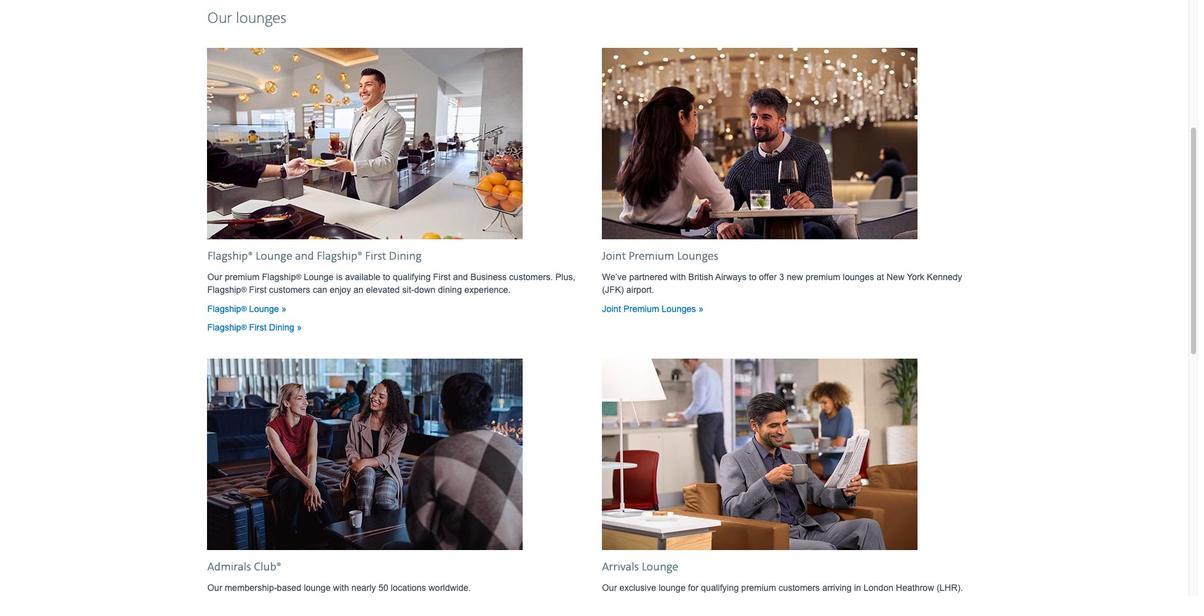 Task type: locate. For each thing, give the bounding box(es) containing it.
lounge up can
[[304, 272, 334, 282]]

1 joint from the top
[[602, 250, 626, 264]]

flagship®
[[207, 250, 253, 264], [317, 250, 362, 264]]

1 horizontal spatial lounge
[[659, 583, 686, 593]]

lounge up the exclusive
[[642, 561, 678, 575]]

0 vertical spatial premium
[[628, 250, 674, 264]]

flagship ® first dining
[[207, 322, 297, 333]]

lounge
[[255, 250, 292, 264], [304, 272, 334, 282], [249, 304, 279, 314], [642, 561, 678, 575]]

with left nearly
[[333, 583, 349, 593]]

lounge
[[304, 583, 331, 593], [659, 583, 686, 593]]

dining
[[389, 250, 421, 264], [269, 322, 294, 333]]

london
[[864, 583, 893, 593]]

1 lounge from the left
[[304, 583, 331, 593]]

our
[[207, 9, 232, 28], [207, 272, 222, 282], [207, 583, 222, 593], [602, 583, 617, 593]]

to left offer
[[749, 272, 756, 282]]

new
[[787, 272, 803, 282]]

2 to from the left
[[749, 272, 756, 282]]

qualifying right for
[[701, 583, 739, 593]]

joint down "(jfk)"
[[602, 304, 621, 314]]

lounges
[[236, 9, 286, 28], [843, 272, 874, 282]]

qualifying inside lounge is available to qualifying first and business customers. plus, flagship
[[393, 272, 431, 282]]

joint premium lounges down airport.
[[602, 304, 698, 314]]

joint premium lounges
[[602, 250, 718, 264], [602, 304, 698, 314]]

business
[[470, 272, 507, 282]]

®
[[296, 273, 301, 281], [241, 285, 247, 294], [241, 305, 247, 313], [241, 323, 247, 331]]

0 vertical spatial qualifying
[[393, 272, 431, 282]]

premium up partnered
[[628, 250, 674, 264]]

1 vertical spatial lounges
[[843, 272, 874, 282]]

® down flagship® lounge and flagship® first dining
[[296, 273, 301, 281]]

joint premium lounges image
[[602, 48, 918, 239]]

worldwide.
[[429, 583, 471, 593]]

1 vertical spatial joint
[[602, 304, 621, 314]]

joint up we've
[[602, 250, 626, 264]]

1 horizontal spatial with
[[670, 272, 686, 282]]

0 vertical spatial and
[[295, 250, 314, 264]]

50
[[378, 583, 388, 593]]

(jfk)
[[602, 285, 624, 295]]

1 vertical spatial and
[[453, 272, 468, 282]]

0 vertical spatial with
[[670, 272, 686, 282]]

in
[[854, 583, 861, 593]]

based
[[277, 583, 301, 593]]

our for our premium flagship ®
[[207, 272, 222, 282]]

flagship up "flagship ® lounge"
[[207, 285, 241, 295]]

flagship down "flagship ® lounge"
[[207, 322, 241, 333]]

0 horizontal spatial dining
[[269, 322, 294, 333]]

0 horizontal spatial qualifying
[[393, 272, 431, 282]]

kennedy
[[927, 272, 962, 282]]

® up flagship ® first dining on the bottom of page
[[241, 305, 247, 313]]

0 vertical spatial customers
[[269, 285, 310, 295]]

to inside we've partnered with british airways to offer 3 new premium lounges at new york kennedy (jfk) airport.
[[749, 272, 756, 282]]

qualifying
[[393, 272, 431, 282], [701, 583, 739, 593]]

locations
[[391, 583, 426, 593]]

airways
[[715, 272, 747, 282]]

0 horizontal spatial flagship®
[[207, 250, 253, 264]]

qualifying for to
[[393, 272, 431, 282]]

customers left can
[[269, 285, 310, 295]]

arriving
[[822, 583, 852, 593]]

1 vertical spatial dining
[[269, 322, 294, 333]]

1 horizontal spatial lounges
[[843, 272, 874, 282]]

1 horizontal spatial premium
[[741, 583, 776, 593]]

1 vertical spatial joint premium lounges
[[602, 304, 698, 314]]

an
[[353, 285, 363, 295]]

® down our premium flagship ®
[[241, 285, 247, 294]]

and up can
[[295, 250, 314, 264]]

flagship
[[262, 272, 296, 282], [207, 285, 241, 295], [207, 304, 241, 314], [207, 322, 241, 333]]

lounges down british
[[662, 304, 696, 314]]

1 vertical spatial with
[[333, 583, 349, 593]]

1 horizontal spatial customers
[[779, 583, 820, 593]]

with inside we've partnered with british airways to offer 3 new premium lounges at new york kennedy (jfk) airport.
[[670, 272, 686, 282]]

can
[[313, 285, 327, 295]]

our premium flagship ®
[[207, 272, 301, 282]]

exclusive
[[619, 583, 656, 593]]

for
[[688, 583, 698, 593]]

1 vertical spatial customers
[[779, 583, 820, 593]]

® down "flagship ® lounge"
[[241, 323, 247, 331]]

dining down "flagship ® lounge"
[[269, 322, 294, 333]]

0 horizontal spatial premium
[[225, 272, 260, 282]]

0 horizontal spatial with
[[333, 583, 349, 593]]

flagship® up the is at the top left of the page
[[317, 250, 362, 264]]

premium
[[225, 272, 260, 282], [806, 272, 840, 282], [741, 583, 776, 593]]

to
[[383, 272, 390, 282], [749, 272, 756, 282]]

qualifying up sit-
[[393, 272, 431, 282]]

elevated
[[366, 285, 400, 295]]

customers
[[269, 285, 310, 295], [779, 583, 820, 593]]

with
[[670, 272, 686, 282], [333, 583, 349, 593]]

first inside lounge is available to qualifying first and business customers. plus, flagship
[[433, 272, 450, 282]]

partnered
[[629, 272, 667, 282]]

lounges inside we've partnered with british airways to offer 3 new premium lounges at new york kennedy (jfk) airport.
[[843, 272, 874, 282]]

2 flagship® from the left
[[317, 250, 362, 264]]

customers.
[[509, 272, 553, 282]]

2 joint premium lounges from the top
[[602, 304, 698, 314]]

to inside lounge is available to qualifying first and business customers. plus, flagship
[[383, 272, 390, 282]]

at
[[877, 272, 884, 282]]

airport.
[[626, 285, 654, 295]]

plus,
[[555, 272, 575, 282]]

lounge right based
[[304, 583, 331, 593]]

joint
[[602, 250, 626, 264], [602, 304, 621, 314]]

our for our membership-based lounge with nearly 50 locations worldwide.
[[207, 583, 222, 593]]

1 horizontal spatial and
[[453, 272, 468, 282]]

dining up lounge is available to qualifying first and business customers. plus, flagship
[[389, 250, 421, 264]]

1 horizontal spatial flagship®
[[317, 250, 362, 264]]

and up dining
[[453, 272, 468, 282]]

2 horizontal spatial premium
[[806, 272, 840, 282]]

1 to from the left
[[383, 272, 390, 282]]

1 vertical spatial premium
[[623, 304, 659, 314]]

0 vertical spatial joint
[[602, 250, 626, 264]]

lounges
[[677, 250, 718, 264], [662, 304, 696, 314]]

0 horizontal spatial to
[[383, 272, 390, 282]]

0 vertical spatial lounges
[[677, 250, 718, 264]]

flagship ® lounge
[[207, 304, 281, 314]]

arrivals lounge
[[602, 561, 678, 575]]

premium down airport.
[[623, 304, 659, 314]]

0 vertical spatial lounges
[[236, 9, 286, 28]]

lounges up british
[[677, 250, 718, 264]]

arrivals lounge image
[[602, 359, 918, 551]]

york
[[907, 272, 924, 282]]

2 joint from the top
[[602, 304, 621, 314]]

customers left the arriving on the bottom of page
[[779, 583, 820, 593]]

with left british
[[670, 272, 686, 282]]

our for our exclusive lounge for qualifying premium customers arriving in london heathrow (lhr).
[[602, 583, 617, 593]]

0 horizontal spatial lounge
[[304, 583, 331, 593]]

1 horizontal spatial to
[[749, 272, 756, 282]]

to up elevated
[[383, 272, 390, 282]]

premium
[[628, 250, 674, 264], [623, 304, 659, 314]]

first down our premium flagship ®
[[249, 285, 266, 295]]

1 horizontal spatial qualifying
[[701, 583, 739, 593]]

® inside ® first customers can enjoy an elevated sit-down dining experience.
[[241, 285, 247, 294]]

admirals
[[207, 561, 251, 575]]

first
[[365, 250, 386, 264], [433, 272, 450, 282], [249, 285, 266, 295], [249, 322, 266, 333]]

joint premium lounges up partnered
[[602, 250, 718, 264]]

lounge inside lounge is available to qualifying first and business customers. plus, flagship
[[304, 272, 334, 282]]

and
[[295, 250, 314, 264], [453, 272, 468, 282]]

joint premium lounges link
[[602, 304, 703, 314]]

down
[[414, 285, 436, 295]]

first down "flagship ® lounge"
[[249, 322, 266, 333]]

0 horizontal spatial and
[[295, 250, 314, 264]]

3
[[779, 272, 784, 282]]

flagship® up our premium flagship ®
[[207, 250, 253, 264]]

0 horizontal spatial lounges
[[236, 9, 286, 28]]

1 vertical spatial qualifying
[[701, 583, 739, 593]]

0 vertical spatial joint premium lounges
[[602, 250, 718, 264]]

and inside lounge is available to qualifying first and business customers. plus, flagship
[[453, 272, 468, 282]]

first up dining
[[433, 272, 450, 282]]

lounge left for
[[659, 583, 686, 593]]

1 horizontal spatial dining
[[389, 250, 421, 264]]



Task type: describe. For each thing, give the bounding box(es) containing it.
0 vertical spatial dining
[[389, 250, 421, 264]]

sit-
[[402, 285, 414, 295]]

® inside "flagship ® lounge"
[[241, 305, 247, 313]]

is
[[336, 272, 343, 282]]

qualifying for for
[[701, 583, 739, 593]]

1 vertical spatial lounges
[[662, 304, 696, 314]]

enjoy
[[330, 285, 351, 295]]

dining
[[438, 285, 462, 295]]

we've partnered with british airways to offer 3 new premium lounges at new york kennedy (jfk) airport.
[[602, 272, 962, 295]]

experience.
[[464, 285, 511, 295]]

flagship lounge image
[[207, 48, 523, 239]]

lounge is available to qualifying first and business customers. plus, flagship
[[207, 272, 575, 295]]

1 joint premium lounges from the top
[[602, 250, 718, 264]]

new
[[887, 272, 904, 282]]

we've
[[602, 272, 627, 282]]

our exclusive lounge for qualifying premium customers arriving in london heathrow (lhr).
[[602, 583, 963, 593]]

first up available
[[365, 250, 386, 264]]

nearly
[[351, 583, 376, 593]]

flagship up flagship ® first dining on the bottom of page
[[207, 304, 241, 314]]

lounge up flagship ® first dining on the bottom of page
[[249, 304, 279, 314]]

british
[[688, 272, 713, 282]]

available
[[345, 272, 380, 282]]

our for our lounges
[[207, 9, 232, 28]]

(lhr).
[[937, 583, 963, 593]]

flagship inside lounge is available to qualifying first and business customers. plus, flagship
[[207, 285, 241, 295]]

lounge up our premium flagship ®
[[255, 250, 292, 264]]

membership-
[[225, 583, 277, 593]]

flagship® lounge and flagship® first dining
[[207, 250, 421, 264]]

® inside our premium flagship ®
[[296, 273, 301, 281]]

2 lounge from the left
[[659, 583, 686, 593]]

flagship down flagship® lounge and flagship® first dining
[[262, 272, 296, 282]]

premium inside we've partnered with british airways to offer 3 new premium lounges at new york kennedy (jfk) airport.
[[806, 272, 840, 282]]

offer
[[759, 272, 777, 282]]

admirals club®
[[207, 561, 281, 575]]

® first customers can enjoy an elevated sit-down dining experience.
[[241, 285, 511, 295]]

our membership-based lounge with nearly 50 locations worldwide.
[[207, 583, 471, 593]]

0 horizontal spatial customers
[[269, 285, 310, 295]]

arrivals
[[602, 561, 639, 575]]

our lounges
[[207, 9, 286, 28]]

club®
[[254, 561, 281, 575]]

1 flagship® from the left
[[207, 250, 253, 264]]

heathrow
[[896, 583, 934, 593]]

admirals club image
[[207, 359, 523, 551]]

® inside flagship ® first dining
[[241, 323, 247, 331]]



Task type: vqa. For each thing, say whether or not it's contained in the screenshot.
dining at the top left
yes



